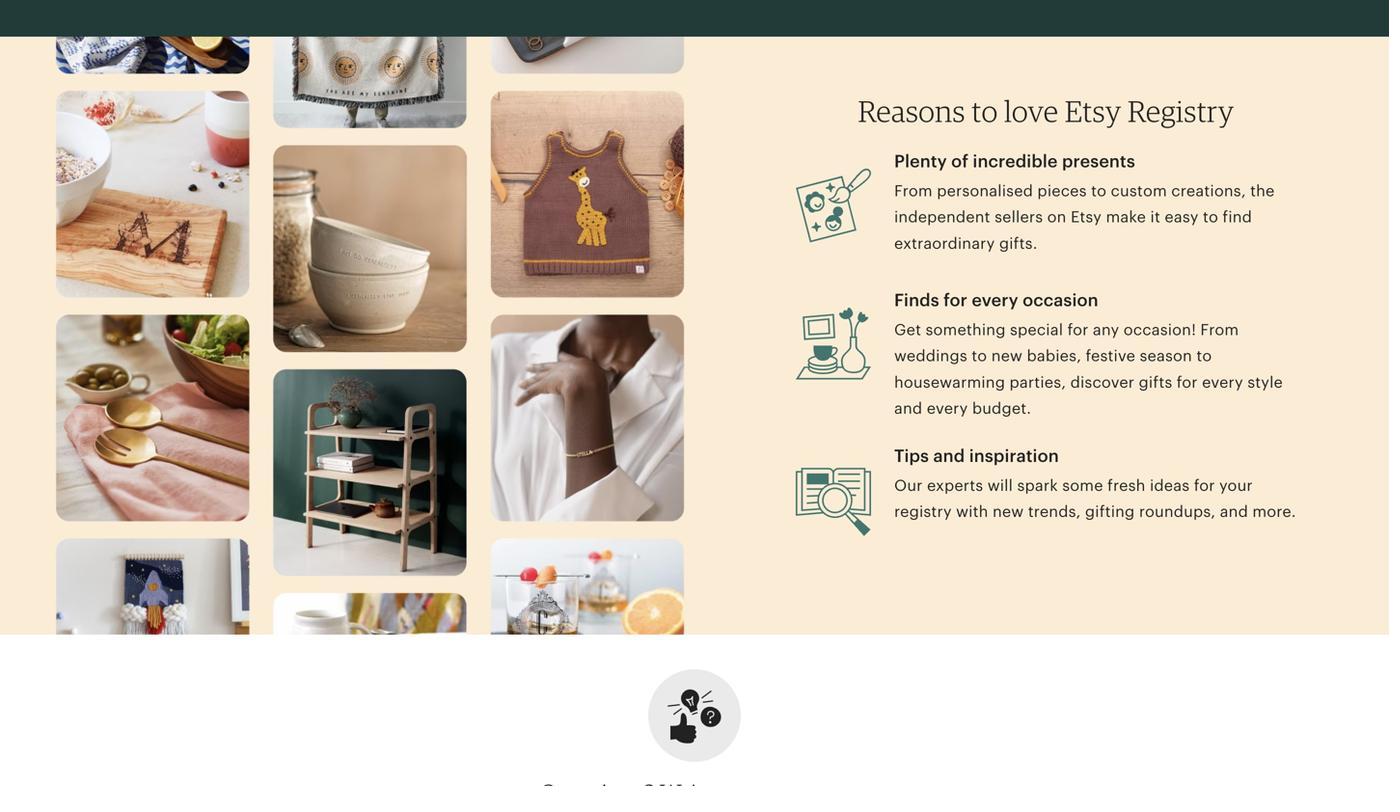 Task type: locate. For each thing, give the bounding box(es) containing it.
to down presents
[[1092, 182, 1107, 200]]

from
[[895, 182, 933, 200], [1201, 321, 1240, 339]]

and up tips
[[895, 400, 923, 418]]

new down the will
[[993, 503, 1024, 521]]

1 vertical spatial every
[[1203, 374, 1244, 391]]

our
[[895, 477, 923, 494]]

0 horizontal spatial and
[[895, 400, 923, 418]]

for
[[944, 291, 968, 310], [1068, 321, 1089, 339], [1177, 374, 1198, 391], [1195, 477, 1216, 494]]

1 vertical spatial from
[[1201, 321, 1240, 339]]

will
[[988, 477, 1014, 494]]

2 vertical spatial and
[[1221, 503, 1249, 521]]

0 vertical spatial every
[[972, 291, 1019, 310]]

plenty
[[895, 152, 948, 171]]

1 horizontal spatial from
[[1201, 321, 1240, 339]]

registry
[[1128, 93, 1235, 129]]

0 vertical spatial from
[[895, 182, 933, 200]]

custom
[[1112, 182, 1168, 200]]

to right season
[[1197, 348, 1213, 365]]

0 vertical spatial new
[[992, 348, 1023, 365]]

etsy
[[1065, 93, 1122, 129], [1071, 209, 1102, 226]]

every down housewarming
[[927, 400, 969, 418]]

for inside our experts will spark some fresh ideas for your registry with new trends, gifting roundups, and more.
[[1195, 477, 1216, 494]]

every left the style
[[1203, 374, 1244, 391]]

reasons to love etsy registry
[[859, 93, 1235, 129]]

registry
[[895, 503, 952, 521]]

the
[[1251, 182, 1276, 200]]

new
[[992, 348, 1023, 365], [993, 503, 1024, 521]]

season
[[1140, 348, 1193, 365]]

and inside get something special for any occasion! from weddings to new babies, festive season to housewarming parties, discover gifts for every style and every budget.
[[895, 400, 923, 418]]

0 vertical spatial and
[[895, 400, 923, 418]]

gifts
[[1139, 374, 1173, 391]]

finds
[[895, 291, 940, 310]]

etsy right on
[[1071, 209, 1102, 226]]

gifting
[[1086, 503, 1136, 521]]

from inside get something special for any occasion! from weddings to new babies, festive season to housewarming parties, discover gifts for every style and every budget.
[[1201, 321, 1240, 339]]

for left your
[[1195, 477, 1216, 494]]

style
[[1248, 374, 1284, 391]]

from inside from personalised pieces to custom creations, the independent sellers on etsy make it easy to find extraordinary gifts.
[[895, 182, 933, 200]]

and inside our experts will spark some fresh ideas for your registry with new trends, gifting roundups, and more.
[[1221, 503, 1249, 521]]

from down plenty
[[895, 182, 933, 200]]

1 horizontal spatial every
[[972, 291, 1019, 310]]

new inside our experts will spark some fresh ideas for your registry with new trends, gifting roundups, and more.
[[993, 503, 1024, 521]]

our experts will spark some fresh ideas for your registry with new trends, gifting roundups, and more.
[[895, 477, 1297, 521]]

for up something
[[944, 291, 968, 310]]

from right occasion!
[[1201, 321, 1240, 339]]

1 vertical spatial etsy
[[1071, 209, 1102, 226]]

more.
[[1253, 503, 1297, 521]]

it
[[1151, 209, 1161, 226]]

pieces
[[1038, 182, 1088, 200]]

0 horizontal spatial every
[[927, 400, 969, 418]]

and
[[895, 400, 923, 418], [934, 446, 966, 466], [1221, 503, 1249, 521]]

reasons
[[859, 93, 966, 129]]

1 vertical spatial and
[[934, 446, 966, 466]]

get something special for any occasion! from weddings to new babies, festive season to housewarming parties, discover gifts for every style and every budget.
[[895, 321, 1284, 418]]

for left any
[[1068, 321, 1089, 339]]

0 horizontal spatial from
[[895, 182, 933, 200]]

from personalised pieces to custom creations, the independent sellers on etsy make it easy to find extraordinary gifts.
[[895, 182, 1276, 252]]

every
[[972, 291, 1019, 310], [1203, 374, 1244, 391], [927, 400, 969, 418]]

occasion
[[1023, 291, 1099, 310]]

and down your
[[1221, 503, 1249, 521]]

1 vertical spatial new
[[993, 503, 1024, 521]]

finds for every occasion
[[895, 291, 1099, 310]]

1 horizontal spatial and
[[934, 446, 966, 466]]

new down special
[[992, 348, 1023, 365]]

ideas
[[1150, 477, 1190, 494]]

etsy up presents
[[1065, 93, 1122, 129]]

something
[[926, 321, 1006, 339]]

housewarming
[[895, 374, 1006, 391]]

2 horizontal spatial and
[[1221, 503, 1249, 521]]

to
[[972, 93, 999, 129], [1092, 182, 1107, 200], [1204, 209, 1219, 226], [972, 348, 988, 365], [1197, 348, 1213, 365]]

and up experts
[[934, 446, 966, 466]]

some
[[1063, 477, 1104, 494]]

occasion!
[[1124, 321, 1197, 339]]

sellers
[[995, 209, 1044, 226]]

love
[[1005, 93, 1059, 129]]

every up something
[[972, 291, 1019, 310]]



Task type: describe. For each thing, give the bounding box(es) containing it.
get
[[895, 321, 922, 339]]

2 vertical spatial every
[[927, 400, 969, 418]]

tips and inspiration
[[895, 446, 1060, 466]]

extraordinary
[[895, 235, 996, 252]]

of
[[952, 152, 969, 171]]

babies,
[[1027, 348, 1082, 365]]

trends,
[[1029, 503, 1082, 521]]

to down creations,
[[1204, 209, 1219, 226]]

weddings
[[895, 348, 968, 365]]

your
[[1220, 477, 1254, 494]]

make
[[1107, 209, 1147, 226]]

etsy inside from personalised pieces to custom creations, the independent sellers on etsy make it easy to find extraordinary gifts.
[[1071, 209, 1102, 226]]

creations,
[[1172, 182, 1247, 200]]

roundups,
[[1140, 503, 1216, 521]]

independent
[[895, 209, 991, 226]]

to down something
[[972, 348, 988, 365]]

2 horizontal spatial every
[[1203, 374, 1244, 391]]

any
[[1093, 321, 1120, 339]]

festive
[[1086, 348, 1136, 365]]

parties,
[[1010, 374, 1067, 391]]

gifts.
[[1000, 235, 1038, 252]]

easy
[[1165, 209, 1199, 226]]

experts
[[928, 477, 984, 494]]

incredible
[[973, 152, 1058, 171]]

for right gifts
[[1177, 374, 1198, 391]]

budget.
[[973, 400, 1032, 418]]

to left love
[[972, 93, 999, 129]]

with
[[957, 503, 989, 521]]

special
[[1011, 321, 1064, 339]]

new inside get something special for any occasion! from weddings to new babies, festive season to housewarming parties, discover gifts for every style and every budget.
[[992, 348, 1023, 365]]

fresh
[[1108, 477, 1146, 494]]

tips
[[895, 446, 930, 466]]

inspiration
[[970, 446, 1060, 466]]

0 vertical spatial etsy
[[1065, 93, 1122, 129]]

spark
[[1018, 477, 1059, 494]]

find
[[1223, 209, 1253, 226]]

on
[[1048, 209, 1067, 226]]

personalised
[[937, 182, 1034, 200]]

discover
[[1071, 374, 1135, 391]]

plenty of incredible presents
[[895, 152, 1136, 171]]

presents
[[1063, 152, 1136, 171]]



Task type: vqa. For each thing, say whether or not it's contained in the screenshot.
housewarming
yes



